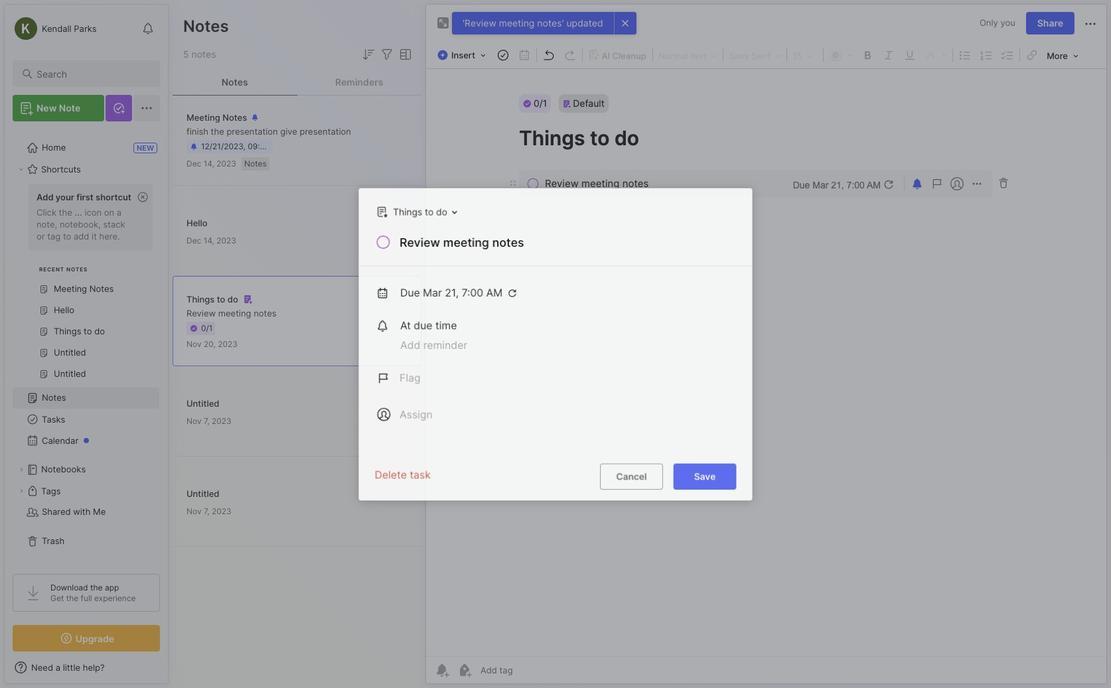 Task type: vqa. For each thing, say whether or not it's contained in the screenshot.
second tab from right
no



Task type: describe. For each thing, give the bounding box(es) containing it.
due mar 21, 7:00 am
[[399, 285, 502, 299]]

font color image
[[826, 46, 858, 64]]

undo image
[[540, 46, 559, 64]]

assign
[[398, 409, 432, 422]]

do inside field
[[435, 204, 446, 215]]

tree inside main element
[[5, 130, 168, 563]]

give
[[281, 126, 298, 137]]

'review
[[463, 17, 497, 29]]

at
[[399, 319, 409, 332]]

main element
[[0, 0, 173, 689]]

icon on a note, notebook, stack or tag to add it here.
[[37, 207, 125, 242]]

to inside field
[[424, 204, 433, 215]]

tag
[[47, 231, 61, 242]]

task
[[408, 470, 430, 483]]

2 untitled from the top
[[187, 489, 219, 499]]

add
[[74, 231, 89, 242]]

2 14, from the top
[[204, 235, 214, 245]]

things inside button
[[570, 18, 598, 29]]

shared
[[42, 507, 71, 518]]

tasks
[[42, 414, 65, 425]]

first notebook button
[[467, 14, 546, 33]]

0 horizontal spatial do
[[228, 294, 238, 305]]

you
[[1001, 17, 1016, 28]]

cancel button
[[601, 465, 665, 492]]

add for add your first shortcut
[[37, 192, 54, 203]]

1 14, from the top
[[204, 159, 214, 169]]

Go to note or move task field
[[368, 200, 461, 220]]

notes link
[[13, 388, 159, 409]]

notebook
[[503, 18, 543, 29]]

things to do inside button
[[570, 18, 621, 29]]

2 dec 14, 2023 from the top
[[187, 235, 236, 245]]

icon
[[85, 207, 102, 218]]

hello
[[187, 218, 208, 228]]

finish
[[187, 126, 209, 137]]

trash link
[[13, 531, 159, 553]]

1 untitled from the top
[[187, 398, 219, 409]]

shortcuts button
[[13, 159, 159, 180]]

your
[[56, 192, 74, 203]]

or
[[37, 231, 45, 242]]

add your first shortcut
[[37, 192, 131, 203]]

the for click
[[59, 207, 72, 218]]

to inside button
[[600, 18, 608, 29]]

'review meeting notes' updated
[[463, 17, 604, 29]]

3 nov from the top
[[187, 506, 202, 516]]

first notebook
[[483, 18, 543, 29]]

tags
[[41, 486, 61, 497]]

mar
[[422, 285, 441, 299]]

am inside button
[[486, 285, 502, 299]]

2 nov 7, 2023 from the top
[[187, 506, 232, 516]]

only
[[980, 17, 999, 28]]

notebooks link
[[13, 460, 159, 481]]

download the app get the full experience
[[50, 583, 136, 604]]

note,
[[37, 219, 57, 230]]

it
[[92, 231, 97, 242]]

Note Editor text field
[[426, 68, 1107, 657]]

upgrade
[[76, 633, 114, 645]]

2 vertical spatial things to do
[[187, 294, 238, 305]]

delete task link
[[373, 468, 430, 484]]

7:00
[[461, 285, 483, 299]]

add reminder button
[[395, 337, 470, 353]]

5 notes
[[183, 48, 216, 60]]

meeting
[[187, 112, 220, 123]]

note window element
[[426, 4, 1108, 685]]

to inside icon on a note, notebook, stack or tag to add it here.
[[63, 231, 71, 242]]

click
[[37, 207, 56, 218]]

save button
[[675, 465, 739, 492]]

recent notes
[[39, 266, 88, 273]]

heading level image
[[655, 46, 722, 64]]

trash
[[42, 536, 65, 547]]

tab list containing notes
[[173, 69, 422, 96]]

finish the presentation give presentation
[[187, 126, 351, 137]]

add tag image
[[457, 663, 473, 679]]

nov 20, 2023
[[187, 339, 238, 349]]

1 presentation from the left
[[227, 126, 278, 137]]

notebook,
[[60, 219, 101, 230]]

2 nov from the top
[[187, 416, 202, 426]]

expand note image
[[436, 15, 452, 31]]

shared with me link
[[13, 502, 159, 523]]

notes up 5 notes
[[183, 17, 229, 36]]

notebooks
[[41, 464, 86, 475]]

stack
[[103, 219, 125, 230]]

cancel
[[617, 472, 648, 484]]

at due time
[[399, 319, 456, 332]]

0 vertical spatial notes
[[192, 48, 216, 60]]

recent
[[39, 266, 64, 273]]

notes up 12/21/2023, 09:00 am
[[223, 112, 247, 123]]

1 horizontal spatial notes
[[254, 308, 277, 319]]

tags button
[[13, 481, 159, 502]]

things inside field
[[391, 204, 421, 215]]

1 dec from the top
[[187, 159, 201, 169]]

app
[[105, 583, 119, 593]]



Task type: locate. For each thing, give the bounding box(es) containing it.
1 horizontal spatial do
[[435, 204, 446, 215]]

font size image
[[789, 46, 822, 64]]

0 vertical spatial do
[[611, 18, 621, 29]]

2 horizontal spatial things to do
[[570, 18, 621, 29]]

0 horizontal spatial am
[[272, 141, 285, 151]]

notes inside group
[[66, 266, 88, 273]]

2 7, from the top
[[204, 506, 210, 516]]

1 vertical spatial add
[[399, 338, 419, 352]]

presentation right give
[[300, 126, 351, 137]]

2 horizontal spatial things
[[570, 18, 598, 29]]

dec
[[187, 159, 201, 169], [187, 235, 201, 245]]

experience
[[94, 594, 136, 604]]

presentation
[[227, 126, 278, 137], [300, 126, 351, 137]]

0 vertical spatial add
[[37, 192, 54, 203]]

at due time button
[[393, 317, 461, 333]]

things to do button
[[554, 14, 624, 33], [368, 200, 461, 220], [372, 200, 461, 220]]

the left ...
[[59, 207, 72, 218]]

highlight image
[[921, 46, 952, 64]]

share
[[1038, 17, 1064, 29]]

1 vertical spatial untitled
[[187, 489, 219, 499]]

0 vertical spatial 14,
[[204, 159, 214, 169]]

0 horizontal spatial things
[[187, 294, 215, 305]]

expand notebooks image
[[17, 466, 25, 474]]

the inside group
[[59, 207, 72, 218]]

1 vertical spatial things to do
[[391, 204, 446, 215]]

save
[[696, 472, 718, 484]]

1 vertical spatial things
[[391, 204, 421, 215]]

new
[[137, 143, 154, 153]]

Search text field
[[37, 68, 148, 80]]

notes right recent
[[66, 266, 88, 273]]

1 horizontal spatial things to do
[[391, 204, 446, 215]]

the down 'download'
[[66, 594, 79, 604]]

add up click
[[37, 192, 54, 203]]

here.
[[99, 231, 120, 242]]

notes up the meeting notes
[[222, 76, 248, 87]]

0 vertical spatial meeting
[[500, 17, 535, 29]]

nov
[[187, 339, 202, 349], [187, 416, 202, 426], [187, 506, 202, 516]]

0 vertical spatial dec
[[187, 159, 201, 169]]

upgrade button
[[13, 626, 160, 652]]

calendar
[[42, 436, 79, 446]]

0 horizontal spatial meeting
[[218, 308, 251, 319]]

None search field
[[37, 66, 148, 82]]

add a reminder image
[[434, 663, 450, 679]]

the down the meeting notes
[[211, 126, 224, 137]]

0 vertical spatial untitled
[[187, 398, 219, 409]]

the
[[211, 126, 224, 137], [59, 207, 72, 218], [90, 583, 103, 593], [66, 594, 79, 604]]

download
[[50, 583, 88, 593]]

group
[[13, 180, 159, 393]]

add down at on the left top of page
[[399, 338, 419, 352]]

a
[[117, 207, 122, 218]]

get
[[50, 594, 64, 604]]

09:00
[[248, 141, 270, 151]]

dec 14, 2023 down 12/21/2023,
[[187, 159, 236, 169]]

1 nov 7, 2023 from the top
[[187, 416, 232, 426]]

1 vertical spatial 14,
[[204, 235, 214, 245]]

notes
[[183, 17, 229, 36], [222, 76, 248, 87], [223, 112, 247, 123], [244, 159, 267, 169], [66, 266, 88, 273], [42, 393, 66, 403]]

font family image
[[725, 46, 786, 64]]

full
[[81, 594, 92, 604]]

shortcuts
[[41, 164, 81, 175]]

21,
[[444, 285, 458, 299]]

1 vertical spatial am
[[486, 285, 502, 299]]

shared with me
[[42, 507, 106, 518]]

on
[[104, 207, 114, 218]]

1 vertical spatial nov 7, 2023
[[187, 506, 232, 516]]

reminders button
[[297, 69, 422, 96]]

meeting for review
[[218, 308, 251, 319]]

presentation up 09:00
[[227, 126, 278, 137]]

tree containing home
[[5, 130, 168, 563]]

notes
[[192, 48, 216, 60], [254, 308, 277, 319]]

me
[[93, 507, 106, 518]]

meeting for 'review
[[500, 17, 535, 29]]

the for finish
[[211, 126, 224, 137]]

home
[[42, 142, 66, 153]]

the up full
[[90, 583, 103, 593]]

tree
[[5, 130, 168, 563]]

note
[[59, 102, 81, 114]]

notes right review at the top left of page
[[254, 308, 277, 319]]

am right 7:00
[[486, 285, 502, 299]]

the for download
[[90, 583, 103, 593]]

2 vertical spatial do
[[228, 294, 238, 305]]

0/1
[[201, 323, 213, 333]]

1 horizontal spatial meeting
[[500, 17, 535, 29]]

1 horizontal spatial things
[[391, 204, 421, 215]]

meeting
[[500, 17, 535, 29], [218, 308, 251, 319]]

1 horizontal spatial am
[[486, 285, 502, 299]]

14,
[[204, 159, 214, 169], [204, 235, 214, 245]]

notes inside button
[[222, 76, 248, 87]]

0 horizontal spatial notes
[[192, 48, 216, 60]]

14, down 12/21/2023,
[[204, 159, 214, 169]]

untitled
[[187, 398, 219, 409], [187, 489, 219, 499]]

notes down 09:00
[[244, 159, 267, 169]]

1 7, from the top
[[204, 416, 210, 426]]

tab list
[[173, 69, 422, 96]]

calendar button
[[13, 430, 159, 452]]

1 vertical spatial 7,
[[204, 506, 210, 516]]

5
[[183, 48, 189, 60]]

review meeting notes
[[187, 308, 277, 319]]

1 nov from the top
[[187, 339, 202, 349]]

2 vertical spatial nov
[[187, 506, 202, 516]]

tasks button
[[13, 409, 159, 430]]

...
[[75, 207, 82, 218]]

delete task
[[373, 470, 430, 483]]

first
[[77, 192, 94, 203]]

meeting notes
[[187, 112, 247, 123]]

0 vertical spatial nov 7, 2023
[[187, 416, 232, 426]]

0 vertical spatial nov
[[187, 339, 202, 349]]

things to do inside field
[[391, 204, 446, 215]]

add reminder
[[399, 338, 467, 352]]

only you
[[980, 17, 1016, 28]]

updated
[[567, 17, 604, 29]]

0 horizontal spatial add
[[37, 192, 54, 203]]

add inside group
[[37, 192, 54, 203]]

2 vertical spatial things
[[187, 294, 215, 305]]

notes right the "5"
[[192, 48, 216, 60]]

insert image
[[434, 46, 493, 64]]

7,
[[204, 416, 210, 426], [204, 506, 210, 516]]

add for add reminder
[[399, 338, 419, 352]]

add inside 'add reminder' button
[[399, 338, 419, 352]]

assign button
[[368, 399, 440, 431]]

14, down hello
[[204, 235, 214, 245]]

dec down hello
[[187, 235, 201, 245]]

2 horizontal spatial do
[[611, 18, 621, 29]]

2 dec from the top
[[187, 235, 201, 245]]

none search field inside main element
[[37, 66, 148, 82]]

time
[[434, 319, 456, 332]]

expand tags image
[[17, 488, 25, 496]]

Enter task text field
[[397, 233, 739, 256]]

1 horizontal spatial presentation
[[300, 126, 351, 137]]

notes button
[[173, 69, 297, 96]]

click the ...
[[37, 207, 82, 218]]

due mar 21, 7:00 am button
[[393, 284, 524, 300]]

1 vertical spatial notes
[[254, 308, 277, 319]]

more image
[[1044, 46, 1083, 64]]

1 vertical spatial do
[[435, 204, 446, 215]]

0 vertical spatial am
[[272, 141, 285, 151]]

reminder
[[422, 338, 467, 352]]

review
[[187, 308, 216, 319]]

first
[[483, 18, 501, 29]]

1 vertical spatial dec 14, 2023
[[187, 235, 236, 245]]

notes'
[[538, 17, 565, 29]]

12/21/2023,
[[201, 141, 246, 151]]

dec down finish
[[187, 159, 201, 169]]

task image
[[494, 46, 513, 64]]

20,
[[204, 339, 216, 349]]

0 horizontal spatial things to do
[[187, 294, 238, 305]]

due
[[399, 285, 419, 299]]

flag button
[[368, 362, 427, 394]]

new
[[37, 102, 57, 114]]

0 vertical spatial things to do
[[570, 18, 621, 29]]

things to do button inside note window element
[[554, 14, 624, 33]]

dec 14, 2023
[[187, 159, 236, 169], [187, 235, 236, 245]]

reminders
[[335, 76, 384, 87]]

flag
[[398, 372, 419, 385]]

1 vertical spatial nov
[[187, 416, 202, 426]]

notes up 'tasks'
[[42, 393, 66, 403]]

am down finish the presentation give presentation
[[272, 141, 285, 151]]

shortcut
[[96, 192, 131, 203]]

0 horizontal spatial presentation
[[227, 126, 278, 137]]

dec 14, 2023 down hello
[[187, 235, 236, 245]]

1 dec 14, 2023 from the top
[[187, 159, 236, 169]]

things
[[570, 18, 598, 29], [391, 204, 421, 215], [187, 294, 215, 305]]

1 horizontal spatial add
[[399, 338, 419, 352]]

0 vertical spatial dec 14, 2023
[[187, 159, 236, 169]]

0 vertical spatial things
[[570, 18, 598, 29]]

group inside main element
[[13, 180, 159, 393]]

1 vertical spatial dec
[[187, 235, 201, 245]]

2 presentation from the left
[[300, 126, 351, 137]]

delete
[[373, 470, 405, 483]]

1 vertical spatial meeting
[[218, 308, 251, 319]]

0 vertical spatial 7,
[[204, 416, 210, 426]]

to
[[600, 18, 608, 29], [424, 204, 433, 215], [63, 231, 71, 242], [217, 294, 225, 305]]

group containing add your first shortcut
[[13, 180, 159, 393]]

with
[[73, 507, 91, 518]]



